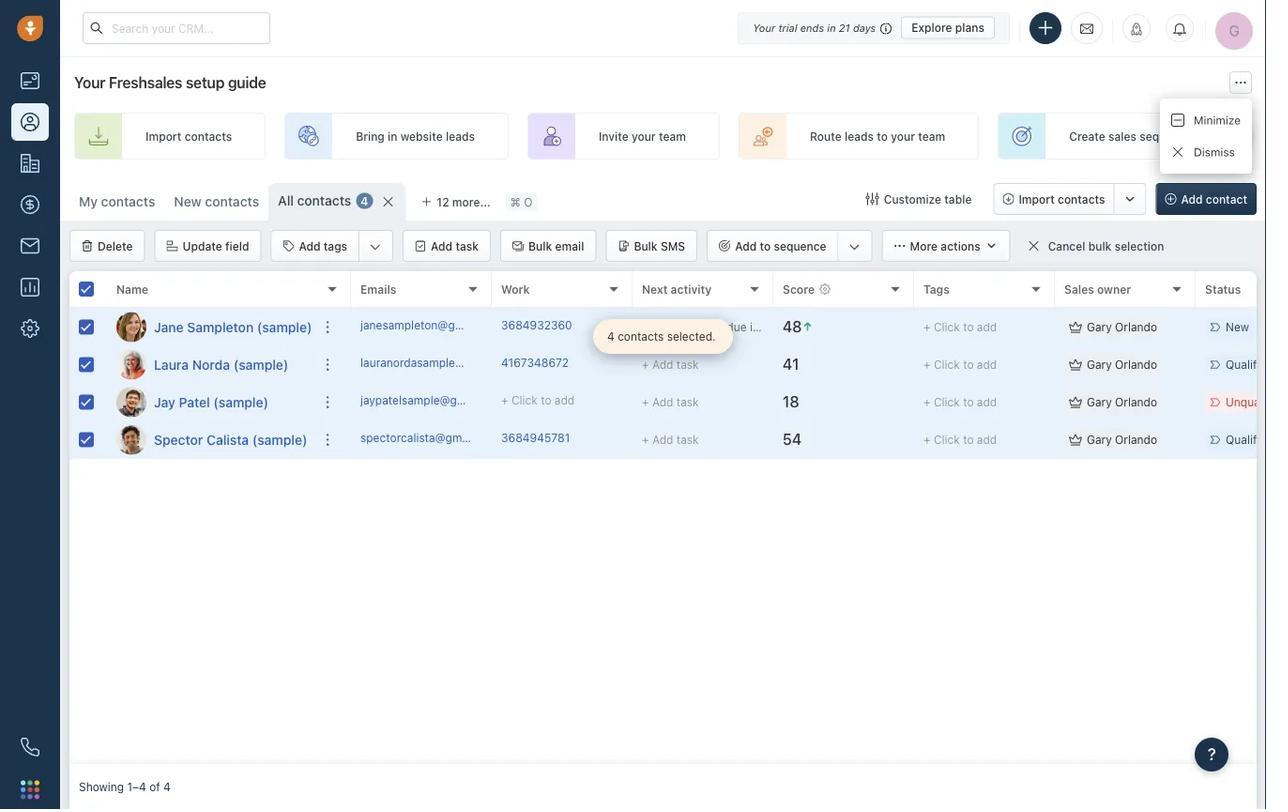 Task type: locate. For each thing, give the bounding box(es) containing it.
+ click to add for 41
[[924, 358, 997, 371]]

import contacts for the import contacts link
[[146, 130, 232, 143]]

⌘ o
[[511, 195, 533, 208]]

0 horizontal spatial your
[[74, 74, 105, 92]]

your trial ends in 21 days
[[753, 22, 876, 34]]

0 horizontal spatial team
[[659, 130, 686, 143]]

press space to deselect this row. row down norda
[[69, 384, 351, 422]]

press space to deselect this row. row down "18"
[[351, 422, 1267, 459]]

setup
[[186, 74, 225, 92]]

contacts up cancel
[[1058, 192, 1106, 206]]

qualifie up "unqualif" in the right of the page
[[1226, 358, 1267, 371]]

sequence inside "button"
[[774, 239, 827, 253]]

new inside press space to deselect this row. row
[[1226, 321, 1250, 334]]

12
[[437, 195, 449, 208]]

lauranordasample@gmail.com link
[[361, 355, 520, 375]]

Search your CRM... text field
[[83, 12, 270, 44]]

bulk inside button
[[529, 239, 552, 253]]

contacts inside import contacts button
[[1058, 192, 1106, 206]]

angle down image inside add to sequence group
[[849, 238, 861, 256]]

angle down image
[[370, 238, 381, 256], [849, 238, 861, 256]]

2 row group from the left
[[351, 309, 1267, 459]]

in right 'bring'
[[388, 130, 398, 143]]

new down the status on the top right of page
[[1226, 321, 1250, 334]]

import contacts inside button
[[1019, 192, 1106, 206]]

your for your freshsales setup guide
[[74, 74, 105, 92]]

your freshsales setup guide
[[74, 74, 266, 92]]

0 vertical spatial your
[[753, 22, 776, 34]]

your
[[753, 22, 776, 34], [74, 74, 105, 92]]

2 gary from the top
[[1087, 358, 1112, 371]]

import contacts down setup
[[146, 130, 232, 143]]

j image
[[116, 312, 146, 342]]

1 + add task from the top
[[642, 358, 699, 371]]

press space to deselect this row. row containing spector calista (sample)
[[69, 422, 351, 459]]

explore plans
[[912, 21, 985, 34]]

your left trial
[[753, 22, 776, 34]]

(sample) for laura norda (sample)
[[234, 357, 289, 372]]

4 gary from the top
[[1087, 433, 1112, 446]]

gary orlando for 54
[[1087, 433, 1158, 446]]

press space to deselect this row. row down score
[[351, 309, 1267, 346]]

sequence for add to sequence
[[774, 239, 827, 253]]

cancel bulk selection
[[1049, 240, 1165, 253]]

(sample) inside 'link'
[[252, 432, 307, 447]]

contacts inside grid
[[618, 330, 664, 343]]

status
[[1206, 283, 1242, 296]]

4 gary orlando from the top
[[1087, 433, 1158, 446]]

explore
[[912, 21, 953, 34]]

1 gary from the top
[[1087, 321, 1112, 334]]

1 row group from the left
[[69, 309, 351, 459]]

0 vertical spatial in
[[828, 22, 836, 34]]

bulk left sms
[[634, 239, 658, 253]]

1 vertical spatial in
[[388, 130, 398, 143]]

your left freshsales
[[74, 74, 105, 92]]

container_wx8msf4aqz5i3rn1 image for cancel bulk selection
[[1028, 239, 1041, 253]]

+ click to add for 18
[[924, 396, 997, 409]]

0 vertical spatial + add task
[[642, 358, 699, 371]]

laura norda (sample)
[[154, 357, 289, 372]]

qualifie down "unqualif" in the right of the page
[[1226, 433, 1267, 446]]

1 horizontal spatial your
[[753, 22, 776, 34]]

invite your team link
[[528, 113, 720, 160]]

1 horizontal spatial angle down image
[[849, 238, 861, 256]]

create sales sequence link
[[998, 113, 1227, 160]]

1 vertical spatial 4
[[608, 330, 615, 343]]

import inside button
[[1019, 192, 1055, 206]]

2 qualifie from the top
[[1226, 433, 1267, 446]]

2 orlando from the top
[[1116, 358, 1158, 371]]

click for 18
[[934, 396, 960, 409]]

0 horizontal spatial import
[[146, 130, 182, 143]]

1 qualifie from the top
[[1226, 358, 1267, 371]]

1 team from the left
[[659, 130, 686, 143]]

+ click to add for 54
[[924, 433, 997, 446]]

add tags button
[[272, 231, 359, 261]]

team inside "link"
[[659, 130, 686, 143]]

sequence up score
[[774, 239, 827, 253]]

+ add task for 18
[[642, 396, 699, 409]]

your
[[632, 130, 656, 143], [891, 130, 915, 143]]

2 vertical spatial 4
[[163, 780, 171, 793]]

tags
[[924, 283, 950, 296]]

press space to deselect this row. row containing 54
[[351, 422, 1267, 459]]

spector
[[154, 432, 203, 447]]

jaypatelsample@gmail.com link
[[361, 392, 505, 412]]

container_wx8msf4aqz5i3rn1 image for qualifie
[[1070, 358, 1083, 371]]

contacts right my on the left top of page
[[101, 194, 155, 209]]

add to sequence group
[[707, 230, 873, 262]]

2 angle down image from the left
[[849, 238, 861, 256]]

angle down image left more
[[849, 238, 861, 256]]

1 horizontal spatial leads
[[845, 130, 874, 143]]

container_wx8msf4aqz5i3rn1 image
[[1172, 146, 1185, 159], [1070, 321, 1083, 334], [1070, 358, 1083, 371], [1070, 396, 1083, 409]]

1 angle down image from the left
[[370, 238, 381, 256]]

1 vertical spatial import contacts
[[1019, 192, 1106, 206]]

12 more... button
[[411, 189, 501, 215]]

import down your freshsales setup guide
[[146, 130, 182, 143]]

import contacts
[[146, 130, 232, 143], [1019, 192, 1106, 206]]

add for 18
[[977, 396, 997, 409]]

4 right all contacts link
[[361, 194, 368, 207]]

delete button
[[69, 230, 145, 262]]

0 horizontal spatial sequence
[[774, 239, 827, 253]]

add inside group
[[735, 239, 757, 253]]

contacts down next on the top
[[618, 330, 664, 343]]

48
[[783, 318, 802, 336]]

team right invite
[[659, 130, 686, 143]]

janesampleton@gmail.com 3684932360
[[361, 319, 572, 332]]

spectorcalista@gmail.com link
[[361, 430, 500, 450]]

angle down image inside add tags "group"
[[370, 238, 381, 256]]

freshsales
[[109, 74, 182, 92]]

invite
[[599, 130, 629, 143]]

0 horizontal spatial in
[[388, 130, 398, 143]]

press space to deselect this row. row containing jay patel (sample)
[[69, 384, 351, 422]]

0 vertical spatial new
[[174, 194, 202, 209]]

1 vertical spatial new
[[1226, 321, 1250, 334]]

0 vertical spatial import
[[146, 130, 182, 143]]

+ add task
[[642, 358, 699, 371], [642, 396, 699, 409], [642, 433, 699, 447]]

add to sequence button
[[708, 231, 838, 261]]

2 gary orlando from the top
[[1087, 358, 1158, 371]]

contacts down setup
[[185, 130, 232, 143]]

0 vertical spatial import contacts
[[146, 130, 232, 143]]

lauranordasample@gmail.com
[[361, 356, 520, 369]]

invite your team
[[599, 130, 686, 143]]

score
[[783, 283, 815, 296]]

1 bulk from the left
[[529, 239, 552, 253]]

sales
[[1065, 283, 1095, 296]]

grid
[[69, 271, 1267, 764]]

1 vertical spatial import
[[1019, 192, 1055, 206]]

1 horizontal spatial import contacts
[[1019, 192, 1106, 206]]

2 bulk from the left
[[634, 239, 658, 253]]

gary
[[1087, 321, 1112, 334], [1087, 358, 1112, 371], [1087, 396, 1112, 409], [1087, 433, 1112, 446]]

0 vertical spatial qualifie
[[1226, 358, 1267, 371]]

cancel
[[1049, 240, 1086, 253]]

sequence right the sales
[[1140, 130, 1193, 143]]

bulk left email
[[529, 239, 552, 253]]

unqualif
[[1226, 396, 1267, 409]]

import contacts for import contacts button
[[1019, 192, 1106, 206]]

gary orlando for 41
[[1087, 358, 1158, 371]]

contacts up field
[[205, 194, 259, 209]]

add task
[[431, 239, 479, 253]]

1 vertical spatial qualifie
[[1226, 433, 1267, 446]]

2 + add task from the top
[[642, 396, 699, 409]]

angle down image for add tags
[[370, 238, 381, 256]]

import contacts link
[[74, 113, 266, 160]]

1 vertical spatial your
[[74, 74, 105, 92]]

my contacts button
[[69, 183, 165, 221], [79, 194, 155, 209]]

add contact button
[[1156, 183, 1257, 215]]

gary for 41
[[1087, 358, 1112, 371]]

contacts right all
[[297, 193, 351, 208]]

0 horizontal spatial angle down image
[[370, 238, 381, 256]]

(sample) right calista at the bottom left of page
[[252, 432, 307, 447]]

4 orlando from the top
[[1116, 433, 1158, 446]]

task
[[456, 239, 479, 253], [677, 358, 699, 371], [677, 396, 699, 409], [677, 433, 699, 447]]

route
[[810, 130, 842, 143]]

work
[[501, 283, 530, 296]]

in left 21
[[828, 22, 836, 34]]

0 horizontal spatial new
[[174, 194, 202, 209]]

new contacts button
[[165, 183, 269, 221], [174, 194, 259, 209]]

jane
[[154, 319, 184, 335]]

3 gary orlando from the top
[[1087, 396, 1158, 409]]

4167348672 link
[[501, 355, 569, 375]]

to
[[877, 130, 888, 143], [760, 239, 771, 253], [964, 321, 974, 334], [964, 358, 974, 371], [541, 394, 552, 407], [964, 396, 974, 409], [964, 433, 974, 446]]

add
[[1182, 192, 1203, 206], [299, 239, 321, 253], [431, 239, 453, 253], [735, 239, 757, 253], [653, 358, 674, 371], [653, 396, 674, 409], [653, 433, 674, 447]]

3 + add task from the top
[[642, 433, 699, 447]]

l image
[[116, 350, 146, 380]]

container_wx8msf4aqz5i3rn1 image inside customize table button
[[866, 192, 880, 206]]

qualifie
[[1226, 358, 1267, 371], [1226, 433, 1267, 446]]

press space to deselect this row. row up "18"
[[351, 346, 1267, 384]]

orlando for 41
[[1116, 358, 1158, 371]]

41
[[783, 355, 800, 373]]

gary orlando
[[1087, 321, 1158, 334], [1087, 358, 1158, 371], [1087, 396, 1158, 409], [1087, 433, 1158, 446]]

leads right website
[[446, 130, 475, 143]]

orlando for 18
[[1116, 396, 1158, 409]]

contacts inside the import contacts link
[[185, 130, 232, 143]]

leads right route
[[845, 130, 874, 143]]

18
[[783, 393, 800, 411]]

of
[[149, 780, 160, 793]]

add tags group
[[271, 230, 394, 262]]

(sample) for spector calista (sample)
[[252, 432, 307, 447]]

norda
[[192, 357, 230, 372]]

0 horizontal spatial leads
[[446, 130, 475, 143]]

1 horizontal spatial new
[[1226, 321, 1250, 334]]

customize table
[[884, 192, 972, 206]]

(sample) right sampleton
[[257, 319, 312, 335]]

your right invite
[[632, 130, 656, 143]]

click for 41
[[934, 358, 960, 371]]

3 + click to add from the top
[[924, 396, 997, 409]]

import up cancel
[[1019, 192, 1055, 206]]

press space to deselect this row. row up "54"
[[351, 384, 1267, 422]]

update
[[183, 239, 222, 253]]

bulk
[[529, 239, 552, 253], [634, 239, 658, 253]]

1 horizontal spatial in
[[828, 22, 836, 34]]

sequence for create sales sequence
[[1140, 130, 1193, 143]]

orlando for 54
[[1116, 433, 1158, 446]]

3 orlando from the top
[[1116, 396, 1158, 409]]

2 horizontal spatial 4
[[608, 330, 615, 343]]

row group
[[69, 309, 351, 459], [351, 309, 1267, 459]]

1 your from the left
[[632, 130, 656, 143]]

0 vertical spatial sequence
[[1140, 130, 1193, 143]]

1 horizontal spatial your
[[891, 130, 915, 143]]

import contacts up cancel
[[1019, 192, 1106, 206]]

4 inside all contacts 4
[[361, 194, 368, 207]]

4 right of
[[163, 780, 171, 793]]

0 horizontal spatial import contacts
[[146, 130, 232, 143]]

0 horizontal spatial bulk
[[529, 239, 552, 253]]

(sample) for jay patel (sample)
[[214, 394, 269, 410]]

new for new
[[1226, 321, 1250, 334]]

0 vertical spatial 4
[[361, 194, 368, 207]]

angle down image right tags
[[370, 238, 381, 256]]

1 horizontal spatial sequence
[[1140, 130, 1193, 143]]

2 vertical spatial + add task
[[642, 433, 699, 447]]

selected.
[[667, 330, 716, 343]]

1 vertical spatial + add task
[[642, 396, 699, 409]]

3684932360
[[501, 319, 572, 332]]

angle down image for add to sequence
[[849, 238, 861, 256]]

1 horizontal spatial import
[[1019, 192, 1055, 206]]

menu
[[1161, 99, 1253, 174]]

to inside "button"
[[760, 239, 771, 253]]

4 inside grid
[[608, 330, 615, 343]]

press space to deselect this row. row up jay patel (sample)
[[69, 346, 351, 384]]

(sample) down jane sampleton (sample) link
[[234, 357, 289, 372]]

all
[[278, 193, 294, 208]]

ends
[[801, 22, 825, 34]]

press space to deselect this row. row up norda
[[69, 309, 351, 346]]

bulk inside 'button'
[[634, 239, 658, 253]]

orlando
[[1116, 321, 1158, 334], [1116, 358, 1158, 371], [1116, 396, 1158, 409], [1116, 433, 1158, 446]]

1 horizontal spatial 4
[[361, 194, 368, 207]]

1 vertical spatial sequence
[[774, 239, 827, 253]]

press space to deselect this row. row
[[69, 309, 351, 346], [351, 309, 1267, 346], [69, 346, 351, 384], [351, 346, 1267, 384], [69, 384, 351, 422], [351, 384, 1267, 422], [69, 422, 351, 459], [351, 422, 1267, 459]]

2 + click to add from the top
[[924, 358, 997, 371]]

1 horizontal spatial bulk
[[634, 239, 658, 253]]

team up customize table
[[919, 130, 946, 143]]

press space to deselect this row. row down jay patel (sample) link
[[69, 422, 351, 459]]

new
[[174, 194, 202, 209], [1226, 321, 1250, 334]]

new contacts
[[174, 194, 259, 209]]

1 horizontal spatial team
[[919, 130, 946, 143]]

row group containing jane sampleton (sample)
[[69, 309, 351, 459]]

0 horizontal spatial your
[[632, 130, 656, 143]]

(sample) up the spector calista (sample)
[[214, 394, 269, 410]]

your up customize
[[891, 130, 915, 143]]

customize table button
[[854, 183, 984, 215]]

task inside button
[[456, 239, 479, 253]]

4 contacts selected.
[[608, 330, 716, 343]]

container_wx8msf4aqz5i3rn1 image for unqualif
[[1070, 396, 1083, 409]]

update field button
[[154, 230, 261, 262]]

4 + click to add from the top
[[924, 433, 997, 446]]

4 right 3684932360 link
[[608, 330, 615, 343]]

3 gary from the top
[[1087, 396, 1112, 409]]

new up the update
[[174, 194, 202, 209]]

task for 54
[[677, 433, 699, 447]]

container_wx8msf4aqz5i3rn1 image
[[1172, 114, 1185, 127], [866, 192, 880, 206], [1028, 239, 1041, 253], [642, 321, 655, 334], [1070, 433, 1083, 447]]



Task type: describe. For each thing, give the bounding box(es) containing it.
bulk
[[1089, 240, 1112, 253]]

container_wx8msf4aqz5i3rn1 image for minimize
[[1172, 114, 1185, 127]]

spectorcalista@gmail.com
[[361, 431, 500, 444]]

press space to deselect this row. row containing jane sampleton (sample)
[[69, 309, 351, 346]]

add for 41
[[977, 358, 997, 371]]

add task button
[[403, 230, 491, 262]]

add for 54
[[977, 433, 997, 446]]

press space to deselect this row. row containing 41
[[351, 346, 1267, 384]]

next activity
[[642, 283, 712, 296]]

sampleton
[[187, 319, 254, 335]]

guide
[[228, 74, 266, 92]]

jaypatelsample@gmail.com
[[361, 394, 505, 407]]

3684945781
[[501, 431, 570, 444]]

gary orlando for 18
[[1087, 396, 1158, 409]]

row group containing 48
[[351, 309, 1267, 459]]

gary for 54
[[1087, 433, 1112, 446]]

(sample) for jane sampleton (sample)
[[257, 319, 312, 335]]

1 leads from the left
[[446, 130, 475, 143]]

grid containing 48
[[69, 271, 1267, 764]]

jane sampleton (sample)
[[154, 319, 312, 335]]

+ add task for 41
[[642, 358, 699, 371]]

1 gary orlando from the top
[[1087, 321, 1158, 334]]

activity
[[671, 283, 712, 296]]

email
[[555, 239, 584, 253]]

your inside "link"
[[632, 130, 656, 143]]

explore plans link
[[902, 16, 995, 39]]

freshworks switcher image
[[21, 781, 39, 799]]

laura
[[154, 357, 189, 372]]

press space to deselect this row. row containing 18
[[351, 384, 1267, 422]]

more actions button
[[882, 230, 1011, 262]]

website
[[401, 130, 443, 143]]

add to sequence
[[735, 239, 827, 253]]

trial
[[779, 22, 798, 34]]

plans
[[956, 21, 985, 34]]

emails
[[361, 283, 397, 296]]

add inside "group"
[[299, 239, 321, 253]]

⌘
[[511, 195, 521, 208]]

dismiss
[[1194, 145, 1236, 159]]

janesampleton@gmail.com link
[[361, 317, 503, 337]]

add tags
[[299, 239, 348, 253]]

selection
[[1115, 240, 1165, 253]]

all contacts link
[[278, 192, 351, 210]]

j image
[[116, 387, 146, 417]]

more
[[910, 239, 938, 253]]

task for 41
[[677, 358, 699, 371]]

name row
[[69, 271, 351, 309]]

minimize
[[1194, 114, 1241, 127]]

showing
[[79, 780, 124, 793]]

more...
[[452, 195, 491, 208]]

bring in website leads link
[[285, 113, 509, 160]]

press space to deselect this row. row containing laura norda (sample)
[[69, 346, 351, 384]]

click for 54
[[934, 433, 960, 446]]

your for your trial ends in 21 days
[[753, 22, 776, 34]]

sms
[[661, 239, 686, 253]]

showing 1–4 of 4
[[79, 780, 171, 793]]

route leads to your team link
[[739, 113, 980, 160]]

import contacts group
[[994, 183, 1147, 215]]

spectorcalista@gmail.com 3684945781
[[361, 431, 570, 444]]

3684932360 link
[[501, 317, 572, 337]]

phone image
[[21, 738, 39, 757]]

container_wx8msf4aqz5i3rn1 image for customize table
[[866, 192, 880, 206]]

12 more...
[[437, 195, 491, 208]]

import for the import contacts link
[[146, 130, 182, 143]]

press space to deselect this row. row containing 48
[[351, 309, 1267, 346]]

gary for 18
[[1087, 396, 1112, 409]]

days
[[853, 22, 876, 34]]

owner
[[1098, 283, 1132, 296]]

contact
[[1207, 192, 1248, 206]]

2 team from the left
[[919, 130, 946, 143]]

1 + click to add from the top
[[924, 321, 997, 334]]

spector calista (sample)
[[154, 432, 307, 447]]

my
[[79, 194, 98, 209]]

2 leads from the left
[[845, 130, 874, 143]]

21
[[839, 22, 851, 34]]

spector calista (sample) link
[[154, 431, 307, 449]]

task for 18
[[677, 396, 699, 409]]

field
[[225, 239, 249, 253]]

bring in website leads
[[356, 130, 475, 143]]

jay
[[154, 394, 176, 410]]

bulk sms button
[[606, 230, 698, 262]]

actions
[[941, 239, 981, 253]]

route leads to your team
[[810, 130, 946, 143]]

add contact
[[1182, 192, 1248, 206]]

bulk for bulk sms
[[634, 239, 658, 253]]

phone element
[[11, 729, 49, 766]]

import for import contacts button
[[1019, 192, 1055, 206]]

all contacts 4
[[278, 193, 368, 208]]

bulk email button
[[501, 230, 597, 262]]

name column header
[[107, 271, 351, 309]]

menu containing minimize
[[1161, 99, 1253, 174]]

jay patel (sample)
[[154, 394, 269, 410]]

next
[[642, 283, 668, 296]]

more actions
[[910, 239, 981, 253]]

54
[[783, 431, 802, 448]]

import contacts button
[[994, 183, 1115, 215]]

laura norda (sample) link
[[154, 355, 289, 374]]

container_wx8msf4aqz5i3rn1 image for new
[[1070, 321, 1083, 334]]

delete
[[98, 239, 133, 253]]

qualifie for 54
[[1226, 433, 1267, 446]]

jaypatelsample@gmail.com + click to add
[[361, 394, 575, 407]]

1 orlando from the top
[[1116, 321, 1158, 334]]

s image
[[116, 425, 146, 455]]

bulk for bulk email
[[529, 239, 552, 253]]

tags
[[324, 239, 348, 253]]

sales
[[1109, 130, 1137, 143]]

name
[[116, 283, 148, 296]]

+ add task for 54
[[642, 433, 699, 447]]

update field
[[183, 239, 249, 253]]

new for new contacts
[[174, 194, 202, 209]]

2 your from the left
[[891, 130, 915, 143]]

0 horizontal spatial 4
[[163, 780, 171, 793]]

o
[[524, 195, 533, 208]]

qualifie for 41
[[1226, 358, 1267, 371]]

janesampleton@gmail.com
[[361, 319, 503, 332]]

patel
[[179, 394, 210, 410]]

jane sampleton (sample) link
[[154, 318, 312, 337]]

sales owner
[[1065, 283, 1132, 296]]

email image
[[1081, 20, 1094, 36]]



Task type: vqa. For each thing, say whether or not it's contained in the screenshot.
the right sequence
yes



